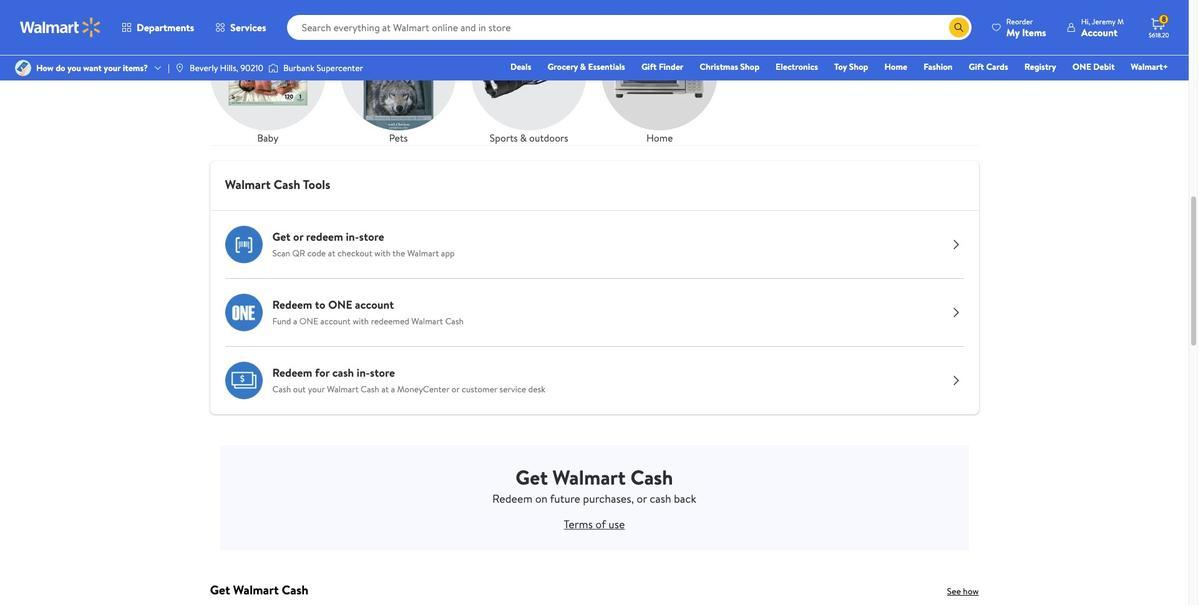 Task type: vqa. For each thing, say whether or not it's contained in the screenshot.
the left the ONE
yes



Task type: describe. For each thing, give the bounding box(es) containing it.
see
[[948, 586, 962, 598]]

do
[[56, 62, 65, 74]]

gift cards
[[969, 61, 1009, 73]]

fund
[[273, 316, 291, 328]]

account
[[1082, 25, 1118, 39]]

debit
[[1094, 61, 1115, 73]]

code
[[307, 248, 326, 260]]

tools
[[303, 176, 331, 193]]

app
[[441, 248, 455, 260]]

gift finder link
[[636, 60, 689, 74]]

0 horizontal spatial home link
[[602, 15, 718, 145]]

get for redeem
[[273, 229, 291, 245]]

how do you want your items?
[[36, 62, 148, 74]]

redeem for redeem for cash in-store
[[273, 366, 312, 381]]

at inside get or redeem in-store scan qr code at checkout with the walmart app
[[328, 248, 336, 260]]

departments button
[[111, 12, 205, 42]]

out
[[293, 384, 306, 396]]

toy shop
[[835, 61, 869, 73]]

your walmart rewards image
[[220, 445, 969, 552]]

pets
[[389, 131, 408, 145]]

0 vertical spatial account
[[355, 297, 394, 313]]

cashout image image
[[225, 362, 263, 400]]

cards
[[987, 61, 1009, 73]]

of
[[596, 517, 606, 533]]

terms of use link
[[564, 517, 625, 533]]

redeem to one account fund a one account with redeemed walmart cash
[[273, 297, 464, 328]]

walmart image
[[20, 17, 101, 37]]

fashion link
[[919, 60, 959, 74]]

electronics link
[[771, 60, 824, 74]]

$618.20
[[1149, 31, 1170, 39]]

grocery
[[548, 61, 578, 73]]

in- for redeem
[[346, 229, 359, 245]]

Walmart Site-Wide search field
[[287, 15, 972, 40]]

0 horizontal spatial your
[[104, 62, 121, 74]]

the
[[393, 248, 405, 260]]

beverly
[[190, 62, 218, 74]]

future
[[550, 492, 581, 507]]

essentials
[[588, 61, 626, 73]]

redeem
[[306, 229, 343, 245]]

8
[[1162, 14, 1167, 24]]

services
[[230, 21, 266, 34]]

list containing baby
[[203, 0, 987, 145]]

items
[[1023, 25, 1047, 39]]

get walmart cash​ redeem on future purchases, or cash back
[[493, 464, 697, 507]]

gift for gift cards
[[969, 61, 985, 73]]

registry link
[[1019, 60, 1062, 74]]

walmart+ link
[[1126, 60, 1174, 74]]

service
[[500, 384, 526, 396]]

 image for burbank
[[268, 62, 278, 74]]

cash​
[[631, 464, 674, 492]]

 image for how
[[15, 60, 31, 76]]

reorder
[[1007, 16, 1033, 27]]

redeem inside get walmart cash​ redeem on future purchases, or cash back
[[493, 492, 533, 507]]

christmas shop
[[700, 61, 760, 73]]

for
[[315, 366, 330, 381]]

baby
[[257, 131, 279, 145]]

sports & outdoors link
[[471, 15, 587, 145]]

sports
[[490, 131, 518, 145]]

services button
[[205, 12, 277, 42]]

see how link
[[948, 586, 979, 598]]

how
[[964, 586, 979, 598]]

jeremy
[[1093, 16, 1116, 27]]

gift finder
[[642, 61, 684, 73]]

on
[[535, 492, 548, 507]]

christmas
[[700, 61, 739, 73]]

walmart inside redeem to one account fund a one account with redeemed walmart cash
[[412, 316, 443, 328]]

you
[[67, 62, 81, 74]]

barcode image image
[[225, 226, 263, 263]]

terms
[[564, 517, 593, 533]]

gift cards link
[[964, 60, 1014, 74]]

electronics
[[776, 61, 819, 73]]

home inside list
[[647, 131, 673, 145]]

gift for gift finder
[[642, 61, 657, 73]]

how
[[36, 62, 54, 74]]

departments
[[137, 21, 194, 34]]

to
[[315, 297, 326, 313]]

my
[[1007, 25, 1020, 39]]

one debit link
[[1067, 60, 1121, 74]]

burbank
[[283, 62, 315, 74]]

|
[[168, 62, 170, 74]]

walmart+
[[1132, 61, 1169, 73]]

hi,
[[1082, 16, 1091, 27]]

 image for beverly
[[175, 63, 185, 73]]

beverly hills, 90210
[[190, 62, 263, 74]]

1 vertical spatial one
[[328, 297, 352, 313]]

with inside get or redeem in-store scan qr code at checkout with the walmart app
[[375, 248, 391, 260]]

deals link
[[505, 60, 537, 74]]



Task type: locate. For each thing, give the bounding box(es) containing it.
registry
[[1025, 61, 1057, 73]]

redeem for cash in-store cash out your walmart cash at a moneycenter or customer service desk
[[273, 366, 546, 396]]

 image right 90210
[[268, 62, 278, 74]]

2 vertical spatial redeem
[[493, 492, 533, 507]]

0 horizontal spatial cash
[[332, 366, 354, 381]]

purchases,
[[583, 492, 634, 507]]

1 horizontal spatial cash
[[650, 492, 672, 507]]

gift left finder
[[642, 61, 657, 73]]

0 vertical spatial at
[[328, 248, 336, 260]]

0 horizontal spatial home
[[647, 131, 673, 145]]

with inside redeem to one account fund a one account with redeemed walmart cash
[[353, 316, 369, 328]]

cash inside redeem to one account fund a one account with redeemed walmart cash
[[445, 316, 464, 328]]

1 horizontal spatial one
[[328, 297, 352, 313]]

gift
[[642, 61, 657, 73], [969, 61, 985, 73]]

in- up checkout
[[346, 229, 359, 245]]

shop right toy
[[850, 61, 869, 73]]

grocery & essentials
[[548, 61, 626, 73]]

1 vertical spatial at
[[382, 384, 389, 396]]

get
[[273, 229, 291, 245], [516, 464, 548, 492], [210, 582, 230, 599]]

cash right for
[[332, 366, 354, 381]]

1 horizontal spatial get
[[273, 229, 291, 245]]

1 vertical spatial store
[[370, 366, 395, 381]]

outdoors
[[529, 131, 569, 145]]

1 horizontal spatial account
[[355, 297, 394, 313]]

0 horizontal spatial &
[[520, 131, 527, 145]]

0 horizontal spatial at
[[328, 248, 336, 260]]

0 vertical spatial redeem
[[273, 297, 312, 313]]

a inside "redeem for cash in-store cash out your walmart cash at a moneycenter or customer service desk"
[[391, 384, 395, 396]]

8 $618.20
[[1149, 14, 1170, 39]]

desk
[[529, 384, 546, 396]]

0 vertical spatial in-
[[346, 229, 359, 245]]

1 horizontal spatial gift
[[969, 61, 985, 73]]

shop
[[741, 61, 760, 73], [850, 61, 869, 73]]

get or redeem in-store scan qr code at checkout with the walmart app
[[273, 229, 455, 260]]

1 vertical spatial with
[[353, 316, 369, 328]]

& right grocery
[[580, 61, 586, 73]]

moneycenter
[[397, 384, 450, 396]]

with left 'the'
[[375, 248, 391, 260]]

at right code
[[328, 248, 336, 260]]

1 vertical spatial redeem
[[273, 366, 312, 381]]

1 vertical spatial a
[[391, 384, 395, 396]]

2 vertical spatial get
[[210, 582, 230, 599]]

christmas shop link
[[694, 60, 766, 74]]

0 horizontal spatial shop
[[741, 61, 760, 73]]

2 gift from the left
[[969, 61, 985, 73]]

terms of use
[[564, 517, 625, 533]]

1 vertical spatial account
[[321, 316, 351, 328]]

1 vertical spatial or
[[452, 384, 460, 396]]

1 horizontal spatial shop
[[850, 61, 869, 73]]

2 vertical spatial one
[[300, 316, 318, 328]]

& right sports
[[520, 131, 527, 145]]

store inside "redeem for cash in-store cash out your walmart cash at a moneycenter or customer service desk"
[[370, 366, 395, 381]]

account down to
[[321, 316, 351, 328]]

& for sports
[[520, 131, 527, 145]]

0 vertical spatial your
[[104, 62, 121, 74]]

Search search field
[[287, 15, 972, 40]]

2 vertical spatial or
[[637, 492, 647, 507]]

toy shop link
[[829, 60, 874, 74]]

walmart inside get walmart cash​ redeem on future purchases, or cash back
[[553, 464, 626, 492]]

one left debit
[[1073, 61, 1092, 73]]

account
[[355, 297, 394, 313], [321, 316, 351, 328]]

at inside "redeem for cash in-store cash out your walmart cash at a moneycenter or customer service desk"
[[382, 384, 389, 396]]

 image left how
[[15, 60, 31, 76]]

store for get or redeem in-store
[[359, 229, 384, 245]]

walmart
[[225, 176, 271, 193], [407, 248, 439, 260], [412, 316, 443, 328], [327, 384, 359, 396], [553, 464, 626, 492], [233, 582, 279, 599]]

1 shop from the left
[[741, 61, 760, 73]]

2 horizontal spatial  image
[[268, 62, 278, 74]]

your
[[104, 62, 121, 74], [308, 384, 325, 396]]

1 gift from the left
[[642, 61, 657, 73]]

account up redeemed
[[355, 297, 394, 313]]

store up checkout
[[359, 229, 384, 245]]

at
[[328, 248, 336, 260], [382, 384, 389, 396]]

1 horizontal spatial at
[[382, 384, 389, 396]]

0 vertical spatial home
[[885, 61, 908, 73]]

0 horizontal spatial get
[[210, 582, 230, 599]]

with left redeemed
[[353, 316, 369, 328]]

& inside grocery & essentials link
[[580, 61, 586, 73]]

back
[[674, 492, 697, 507]]

sports & outdoors
[[490, 131, 569, 145]]

store for redeem for cash in-store
[[370, 366, 395, 381]]

 image right |
[[175, 63, 185, 73]]

customer
[[462, 384, 498, 396]]

a right the fund
[[293, 316, 297, 328]]

redeem for redeem to one account
[[273, 297, 312, 313]]

your right the want at the top of page
[[104, 62, 121, 74]]

in- inside "redeem for cash in-store cash out your walmart cash at a moneycenter or customer service desk"
[[357, 366, 370, 381]]

burbank supercenter
[[283, 62, 363, 74]]

0 horizontal spatial gift
[[642, 61, 657, 73]]

supercenter
[[317, 62, 363, 74]]

cash
[[274, 176, 300, 193], [445, 316, 464, 328], [273, 384, 291, 396], [361, 384, 379, 396], [282, 582, 309, 599]]

see how
[[948, 586, 979, 598]]

store down redeemed
[[370, 366, 395, 381]]

get for cash​
[[516, 464, 548, 492]]

with
[[375, 248, 391, 260], [353, 316, 369, 328]]

1 horizontal spatial &
[[580, 61, 586, 73]]

finder
[[659, 61, 684, 73]]

one down to
[[300, 316, 318, 328]]

1 horizontal spatial with
[[375, 248, 391, 260]]

home link
[[602, 15, 718, 145], [879, 60, 914, 74]]

1 horizontal spatial  image
[[175, 63, 185, 73]]

shop for christmas shop
[[741, 61, 760, 73]]

home
[[885, 61, 908, 73], [647, 131, 673, 145]]

pets link
[[341, 15, 456, 145]]

0 vertical spatial a
[[293, 316, 297, 328]]

0 vertical spatial or
[[293, 229, 304, 245]]

one debit
[[1073, 61, 1115, 73]]

get walmart cash
[[210, 582, 309, 599]]

1 horizontal spatial or
[[452, 384, 460, 396]]

0 horizontal spatial with
[[353, 316, 369, 328]]

or
[[293, 229, 304, 245], [452, 384, 460, 396], [637, 492, 647, 507]]

redeem inside redeem to one account fund a one account with redeemed walmart cash
[[273, 297, 312, 313]]

or inside get walmart cash​ redeem on future purchases, or cash back
[[637, 492, 647, 507]]

& for grocery
[[580, 61, 586, 73]]

in- right for
[[357, 366, 370, 381]]

in- inside get or redeem in-store scan qr code at checkout with the walmart app
[[346, 229, 359, 245]]

redeemed
[[371, 316, 410, 328]]

at left moneycenter
[[382, 384, 389, 396]]

0 horizontal spatial a
[[293, 316, 297, 328]]

a
[[293, 316, 297, 328], [391, 384, 395, 396]]

0 horizontal spatial  image
[[15, 60, 31, 76]]

one
[[1073, 61, 1092, 73], [328, 297, 352, 313], [300, 316, 318, 328]]

or left customer
[[452, 384, 460, 396]]

90210
[[241, 62, 263, 74]]

redeem inside "redeem for cash in-store cash out your walmart cash at a moneycenter or customer service desk"
[[273, 366, 312, 381]]

1 vertical spatial get
[[516, 464, 548, 492]]

cash
[[332, 366, 354, 381], [650, 492, 672, 507]]

hills,
[[220, 62, 238, 74]]

redeem up out
[[273, 366, 312, 381]]

cash inside "redeem for cash in-store cash out your walmart cash at a moneycenter or customer service desk"
[[332, 366, 354, 381]]

qr
[[292, 248, 305, 260]]

your inside "redeem for cash in-store cash out your walmart cash at a moneycenter or customer service desk"
[[308, 384, 325, 396]]

1 horizontal spatial home link
[[879, 60, 914, 74]]

1 horizontal spatial your
[[308, 384, 325, 396]]

search icon image
[[955, 22, 965, 32]]

cash inside get walmart cash​ redeem on future purchases, or cash back
[[650, 492, 672, 507]]

shop right christmas at the right of the page
[[741, 61, 760, 73]]

walmart inside get or redeem in-store scan qr code at checkout with the walmart app
[[407, 248, 439, 260]]

redeem left on
[[493, 492, 533, 507]]

walmart inside "redeem for cash in-store cash out your walmart cash at a moneycenter or customer service desk"
[[327, 384, 359, 396]]

& inside "sports & outdoors" link
[[520, 131, 527, 145]]

0 vertical spatial one
[[1073, 61, 1092, 73]]

a left moneycenter
[[391, 384, 395, 396]]

deals
[[511, 61, 532, 73]]

get inside get or redeem in-store scan qr code at checkout with the walmart app
[[273, 229, 291, 245]]

items?
[[123, 62, 148, 74]]

fashion
[[924, 61, 953, 73]]

or inside "redeem for cash in-store cash out your walmart cash at a moneycenter or customer service desk"
[[452, 384, 460, 396]]

2 horizontal spatial get
[[516, 464, 548, 492]]

0 vertical spatial cash
[[332, 366, 354, 381]]

0 vertical spatial with
[[375, 248, 391, 260]]

2 horizontal spatial or
[[637, 492, 647, 507]]

one right to
[[328, 297, 352, 313]]

use
[[609, 517, 625, 533]]

0 vertical spatial get
[[273, 229, 291, 245]]

want
[[83, 62, 102, 74]]

reorder my items
[[1007, 16, 1047, 39]]

get for cash
[[210, 582, 230, 599]]

hi, jeremy m account
[[1082, 16, 1124, 39]]

1 vertical spatial cash
[[650, 492, 672, 507]]

in-
[[346, 229, 359, 245], [357, 366, 370, 381]]

or inside get or redeem in-store scan qr code at checkout with the walmart app
[[293, 229, 304, 245]]

walmart cash tools
[[225, 176, 331, 193]]

list
[[203, 0, 987, 145]]

toy
[[835, 61, 847, 73]]

1 vertical spatial &
[[520, 131, 527, 145]]

0 vertical spatial &
[[580, 61, 586, 73]]

 image
[[15, 60, 31, 76], [268, 62, 278, 74], [175, 63, 185, 73]]

checkout
[[338, 248, 373, 260]]

cash left back
[[650, 492, 672, 507]]

store inside get or redeem in-store scan qr code at checkout with the walmart app
[[359, 229, 384, 245]]

2 shop from the left
[[850, 61, 869, 73]]

in- for cash
[[357, 366, 370, 381]]

your right out
[[308, 384, 325, 396]]

1 vertical spatial home
[[647, 131, 673, 145]]

2 horizontal spatial one
[[1073, 61, 1092, 73]]

a inside redeem to one account fund a one account with redeemed walmart cash
[[293, 316, 297, 328]]

0 vertical spatial store
[[359, 229, 384, 245]]

one image image
[[225, 294, 263, 332]]

1 vertical spatial in-
[[357, 366, 370, 381]]

or right purchases,
[[637, 492, 647, 507]]

0 horizontal spatial one
[[300, 316, 318, 328]]

0 horizontal spatial or
[[293, 229, 304, 245]]

or up qr
[[293, 229, 304, 245]]

gift left the cards at top right
[[969, 61, 985, 73]]

get inside get walmart cash​ redeem on future purchases, or cash back
[[516, 464, 548, 492]]

1 vertical spatial your
[[308, 384, 325, 396]]

1 horizontal spatial home
[[885, 61, 908, 73]]

scan
[[273, 248, 290, 260]]

shop for toy shop
[[850, 61, 869, 73]]

m
[[1118, 16, 1124, 27]]

baby link
[[210, 15, 326, 145]]

grocery & essentials link
[[542, 60, 631, 74]]

0 horizontal spatial account
[[321, 316, 351, 328]]

&
[[580, 61, 586, 73], [520, 131, 527, 145]]

redeem up the fund
[[273, 297, 312, 313]]

1 horizontal spatial a
[[391, 384, 395, 396]]



